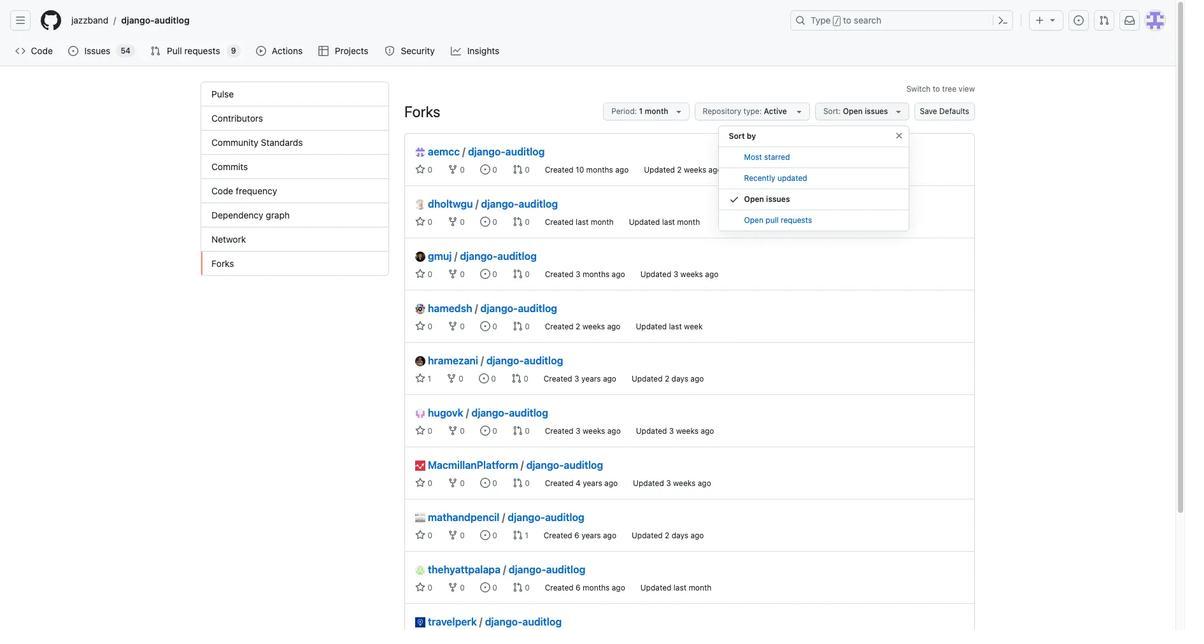Task type: locate. For each thing, give the bounding box(es) containing it.
1 vertical spatial 1
[[426, 374, 431, 384]]

issue opened image
[[1074, 15, 1085, 25], [480, 217, 491, 227], [480, 321, 491, 331], [480, 478, 491, 488], [480, 530, 491, 540], [480, 582, 491, 593]]

django- right hugovk
[[472, 407, 509, 419]]

1 days from the top
[[672, 374, 689, 384]]

1 vertical spatial code
[[212, 185, 233, 196]]

most starred
[[745, 152, 791, 162]]

2 vertical spatial repo forked image
[[448, 530, 458, 540]]

updated for aemcc
[[644, 165, 675, 175]]

/ django-auditlog for macmillanplatform
[[521, 459, 604, 471]]

0 vertical spatial updated 3 weeks ago
[[641, 270, 719, 279]]

menu
[[719, 147, 909, 231]]

gmuj link
[[415, 249, 452, 264]]

months down created 6 years ago
[[583, 583, 610, 593]]

6 down 4
[[575, 531, 580, 540]]

/ right gmuj
[[455, 250, 458, 262]]

/ right type
[[835, 17, 840, 25]]

star image down @hamedsh icon
[[415, 321, 426, 331]]

created 4 years ago
[[545, 479, 618, 488]]

0 for git pull request icon associated with gmuj
[[523, 270, 530, 279]]

4 star image from the top
[[415, 321, 426, 331]]

code image
[[15, 46, 25, 56]]

@hramezani image
[[415, 356, 426, 366]]

django- up created 4 years ago
[[527, 459, 564, 471]]

0 vertical spatial to
[[844, 15, 852, 25]]

repo forked image
[[448, 164, 458, 175], [448, 269, 458, 279], [447, 373, 457, 384], [448, 426, 458, 436], [448, 478, 458, 488], [448, 582, 458, 593]]

0 horizontal spatial to
[[844, 15, 852, 25]]

2 vertical spatial months
[[583, 583, 610, 593]]

repo forked image down mathandpencil link
[[448, 530, 458, 540]]

list
[[66, 10, 783, 31]]

0 for dholtwgu's repo forked image
[[458, 217, 465, 227]]

repo forked image down hramezani
[[447, 373, 457, 384]]

1 vertical spatial updated 3 weeks ago
[[636, 426, 715, 436]]

/ right macmillanplatform
[[521, 459, 524, 471]]

weeks
[[684, 165, 707, 175], [681, 270, 703, 279], [583, 322, 605, 331], [583, 426, 606, 436], [677, 426, 699, 436], [674, 479, 696, 488]]

0 horizontal spatial requests
[[184, 45, 220, 56]]

created 2 weeks ago
[[545, 322, 621, 331]]

/ right hugovk
[[466, 407, 469, 419]]

type
[[811, 15, 831, 25]]

1 link down @hramezani image
[[415, 373, 431, 384]]

created up created 3 years ago
[[545, 322, 574, 331]]

created for thehyattpalapa
[[545, 583, 574, 593]]

forks
[[405, 103, 441, 120], [212, 258, 234, 269]]

6 star image from the top
[[415, 426, 426, 436]]

code inside insights element
[[212, 185, 233, 196]]

projects
[[335, 45, 369, 56]]

2 star image from the top
[[415, 530, 426, 540]]

repo forked image down hugovk
[[448, 426, 458, 436]]

/ inside type / to search
[[835, 17, 840, 25]]

1 vertical spatial months
[[583, 270, 610, 279]]

auditlog for mathandpencil
[[546, 512, 585, 523]]

code link
[[10, 41, 58, 61]]

git pull request image for dholtwgu
[[513, 217, 523, 227]]

0 horizontal spatial 1
[[426, 374, 431, 384]]

updated 2 days ago for mathandpencil
[[632, 531, 704, 540]]

repo forked image
[[448, 217, 458, 227], [448, 321, 458, 331], [448, 530, 458, 540]]

1 vertical spatial updated 2 days ago
[[632, 531, 704, 540]]

created for aemcc
[[545, 165, 574, 175]]

issues up open pull requests
[[767, 194, 791, 204]]

requests inside 'menu'
[[781, 215, 813, 225]]

created down 'created last month'
[[545, 270, 574, 279]]

2 for hramezani
[[665, 374, 670, 384]]

code frequency
[[212, 185, 277, 196]]

1 vertical spatial to
[[933, 84, 941, 94]]

repo forked image down aemcc
[[448, 164, 458, 175]]

0 vertical spatial updated last month
[[629, 217, 701, 227]]

1 right the period:
[[639, 106, 643, 116]]

open right sort:
[[844, 106, 863, 116]]

years for macmillanplatform
[[583, 479, 603, 488]]

repo forked image down gmuj
[[448, 269, 458, 279]]

/ right mathandpencil
[[502, 512, 506, 523]]

3 repo forked image from the top
[[448, 530, 458, 540]]

django- right travelperk
[[485, 616, 523, 628]]

django- right aemcc
[[468, 146, 506, 157]]

/ django-auditlog for hugovk
[[466, 407, 549, 419]]

2 vertical spatial years
[[582, 531, 601, 540]]

1 horizontal spatial 1
[[523, 531, 529, 540]]

forks down 'network' at the left top
[[212, 258, 234, 269]]

/ django-auditlog for aemcc
[[463, 146, 545, 157]]

issue opened image
[[68, 46, 79, 56], [480, 164, 491, 175], [480, 269, 491, 279], [479, 373, 489, 384], [480, 426, 491, 436]]

weeks for aemcc
[[684, 165, 707, 175]]

0 horizontal spatial issues
[[767, 194, 791, 204]]

pulse link
[[201, 82, 389, 106]]

1 star image from the top
[[415, 478, 426, 488]]

7 star image from the top
[[415, 582, 426, 593]]

triangle down image
[[1048, 15, 1058, 25], [674, 106, 684, 117], [795, 106, 805, 117], [894, 106, 904, 117]]

updated for thehyattpalapa
[[641, 583, 672, 593]]

to left search
[[844, 15, 852, 25]]

6 for mathandpencil
[[575, 531, 580, 540]]

star image down @gmuj icon
[[415, 269, 426, 279]]

1 link
[[415, 373, 431, 384], [513, 530, 529, 540]]

1 for top 1 link
[[426, 374, 431, 384]]

0 horizontal spatial code
[[31, 45, 53, 56]]

@dholtwgu image
[[415, 199, 426, 210]]

months up the created 2 weeks ago
[[583, 270, 610, 279]]

/ for gmuj
[[455, 250, 458, 262]]

code right code icon
[[31, 45, 53, 56]]

1 horizontal spatial 1 link
[[513, 530, 529, 540]]

0 vertical spatial 1
[[639, 106, 643, 116]]

/ right travelperk
[[480, 616, 483, 628]]

updated last month
[[629, 217, 701, 227], [641, 583, 712, 593]]

/ right aemcc
[[463, 146, 466, 157]]

2 vertical spatial open
[[745, 215, 764, 225]]

created down created 3 years ago
[[545, 426, 574, 436]]

community
[[212, 137, 259, 148]]

open issues
[[745, 194, 791, 204]]

0 vertical spatial updated 2 days ago
[[632, 374, 704, 384]]

0 horizontal spatial forks
[[212, 258, 234, 269]]

django-auditlog link for aemcc
[[468, 146, 545, 157]]

created down created 6 years ago
[[545, 583, 574, 593]]

54
[[121, 46, 131, 55]]

0 vertical spatial days
[[672, 374, 689, 384]]

/ for hramezani
[[481, 355, 484, 366]]

save defaults button
[[915, 103, 976, 120]]

to left tree
[[933, 84, 941, 94]]

2 days from the top
[[672, 531, 689, 540]]

0 for star icon for mathandpencil
[[426, 531, 433, 540]]

community standards
[[212, 137, 303, 148]]

open
[[844, 106, 863, 116], [745, 194, 765, 204], [745, 215, 764, 225]]

star image down @hramezani image
[[415, 373, 426, 384]]

1 vertical spatial 6
[[576, 583, 581, 593]]

3 star image from the top
[[415, 269, 426, 279]]

auditlog for thehyattpalapa
[[547, 564, 586, 575]]

auditlog for hugovk
[[509, 407, 549, 419]]

standards
[[261, 137, 303, 148]]

code for code frequency
[[212, 185, 233, 196]]

django-
[[121, 15, 155, 25], [468, 146, 506, 157], [481, 198, 519, 210], [460, 250, 498, 262], [481, 303, 518, 314], [487, 355, 524, 366], [472, 407, 509, 419], [527, 459, 564, 471], [508, 512, 546, 523], [509, 564, 547, 575], [485, 616, 523, 628]]

created 6 years ago
[[544, 531, 617, 540]]

code down commits
[[212, 185, 233, 196]]

0 vertical spatial code
[[31, 45, 53, 56]]

triangle down image up 'close menu' "image"
[[894, 106, 904, 117]]

months
[[587, 165, 614, 175], [583, 270, 610, 279], [583, 583, 610, 593]]

0 vertical spatial years
[[582, 374, 601, 384]]

django- right dholtwgu
[[481, 198, 519, 210]]

star image
[[415, 164, 426, 175], [415, 217, 426, 227], [415, 269, 426, 279], [415, 321, 426, 331], [415, 373, 426, 384], [415, 426, 426, 436], [415, 582, 426, 593]]

django- right hramezani
[[487, 355, 524, 366]]

1 vertical spatial forks
[[212, 258, 234, 269]]

updated 3 weeks ago for hugovk
[[636, 426, 715, 436]]

dependency
[[212, 210, 264, 220]]

1 horizontal spatial issues
[[865, 106, 889, 116]]

created down the created 2 weeks ago
[[544, 374, 573, 384]]

0 for star icon corresponding to macmillanplatform
[[426, 479, 433, 488]]

open right check image at the right
[[745, 194, 765, 204]]

repo forked image down hamedsh
[[448, 321, 458, 331]]

star image for thehyattpalapa
[[415, 582, 426, 593]]

commits link
[[201, 155, 389, 179]]

6
[[575, 531, 580, 540], [576, 583, 581, 593]]

git pull request image for thehyattpalapa
[[513, 582, 523, 593]]

star image down "@dholtwgu" image
[[415, 217, 426, 227]]

0 for star image for thehyattpalapa
[[426, 583, 433, 593]]

updated for macmillanplatform
[[633, 479, 665, 488]]

0 for dholtwgu issue opened icon
[[491, 217, 498, 227]]

months for gmuj
[[583, 270, 610, 279]]

/ right hramezani
[[481, 355, 484, 366]]

/ django-auditlog
[[463, 146, 545, 157], [476, 198, 558, 210], [455, 250, 537, 262], [475, 303, 558, 314], [481, 355, 564, 366], [466, 407, 549, 419], [521, 459, 604, 471], [502, 512, 585, 523], [503, 564, 586, 575], [480, 616, 562, 628]]

0 vertical spatial months
[[587, 165, 614, 175]]

0 for hamedsh repo forked image
[[458, 322, 465, 331]]

2 vertical spatial 1
[[523, 531, 529, 540]]

triangle down image right period: 1 month
[[674, 106, 684, 117]]

django-auditlog link for hugovk
[[472, 407, 549, 419]]

forks up @aemcc image
[[405, 103, 441, 120]]

open for open pull requests
[[745, 215, 764, 225]]

updated 3 weeks ago for gmuj
[[641, 270, 719, 279]]

/
[[114, 15, 116, 26], [835, 17, 840, 25], [463, 146, 466, 157], [476, 198, 479, 210], [455, 250, 458, 262], [475, 303, 478, 314], [481, 355, 484, 366], [466, 407, 469, 419], [521, 459, 524, 471], [502, 512, 506, 523], [503, 564, 507, 575], [480, 616, 483, 628]]

issue opened image for gmuj
[[480, 269, 491, 279]]

git pull request image
[[1100, 15, 1110, 25], [150, 46, 161, 56], [513, 164, 523, 175], [513, 269, 523, 279], [513, 426, 523, 436], [513, 582, 523, 593]]

git pull request image for macmillanplatform
[[513, 478, 523, 488]]

0 vertical spatial 6
[[575, 531, 580, 540]]

0 vertical spatial forks
[[405, 103, 441, 120]]

django- right hamedsh
[[481, 303, 518, 314]]

django- for thehyattpalapa
[[509, 564, 547, 575]]

created last month
[[545, 217, 614, 227]]

auditlog
[[155, 15, 190, 25], [506, 146, 545, 157], [519, 198, 558, 210], [498, 250, 537, 262], [518, 303, 558, 314], [524, 355, 564, 366], [509, 407, 549, 419], [564, 459, 604, 471], [546, 512, 585, 523], [547, 564, 586, 575], [523, 616, 562, 628]]

issues right sort:
[[865, 106, 889, 116]]

month
[[645, 106, 669, 116], [591, 217, 614, 227], [678, 217, 701, 227], [689, 583, 712, 593]]

1 link left created 6 years ago
[[513, 530, 529, 540]]

repo forked image for hamedsh
[[448, 321, 458, 331]]

/ right dholtwgu
[[476, 198, 479, 210]]

2 vertical spatial updated 3 weeks ago
[[633, 479, 712, 488]]

star image down @aemcc image
[[415, 164, 426, 175]]

5 star image from the top
[[415, 373, 426, 384]]

created left 4
[[545, 479, 574, 488]]

repo forked image down "thehyattpalapa" link on the left bottom of the page
[[448, 582, 458, 593]]

dependency graph
[[212, 210, 290, 220]]

triangle down image right active
[[795, 106, 805, 117]]

0 for star image related to aemcc
[[426, 165, 433, 175]]

issues
[[865, 106, 889, 116], [767, 194, 791, 204]]

2
[[678, 165, 682, 175], [576, 322, 581, 331], [665, 374, 670, 384], [665, 531, 670, 540]]

django-auditlog link for hramezani
[[487, 355, 564, 366]]

0 horizontal spatial 1 link
[[415, 373, 431, 384]]

updated for hramezani
[[632, 374, 663, 384]]

last
[[576, 217, 589, 227], [663, 217, 675, 227], [669, 322, 682, 331], [674, 583, 687, 593]]

0 vertical spatial repo forked image
[[448, 217, 458, 227]]

star image for aemcc
[[415, 164, 426, 175]]

aemcc link
[[415, 144, 460, 159]]

django- up created 6 years ago
[[508, 512, 546, 523]]

search
[[854, 15, 882, 25]]

years up created 6 months ago
[[582, 531, 601, 540]]

git pull request image
[[513, 217, 523, 227], [513, 321, 523, 331], [512, 373, 522, 384], [513, 478, 523, 488], [513, 530, 523, 540]]

open for open issues
[[745, 194, 765, 204]]

1 down @hramezani image
[[426, 374, 431, 384]]

years up the created 3 weeks ago
[[582, 374, 601, 384]]

/ right hamedsh
[[475, 303, 478, 314]]

django- up 54
[[121, 15, 155, 25]]

repo forked image down macmillanplatform link
[[448, 478, 458, 488]]

created for hramezani
[[544, 374, 573, 384]]

0 vertical spatial star image
[[415, 478, 426, 488]]

1
[[639, 106, 643, 116], [426, 374, 431, 384], [523, 531, 529, 540]]

0 link
[[415, 164, 433, 175], [448, 164, 465, 175], [480, 164, 498, 175], [513, 164, 530, 175], [415, 217, 433, 227], [448, 217, 465, 227], [480, 217, 498, 227], [513, 217, 530, 227], [415, 269, 433, 279], [448, 269, 465, 279], [480, 269, 498, 279], [513, 269, 530, 279], [415, 321, 433, 331], [448, 321, 465, 331], [480, 321, 498, 331], [513, 321, 530, 331], [447, 373, 464, 384], [479, 373, 496, 384], [512, 373, 529, 384], [415, 426, 433, 436], [448, 426, 465, 436], [480, 426, 498, 436], [513, 426, 530, 436], [415, 478, 433, 488], [448, 478, 465, 488], [480, 478, 498, 488], [513, 478, 530, 488], [415, 530, 433, 540], [448, 530, 465, 540], [480, 530, 498, 540], [415, 582, 433, 593], [448, 582, 465, 593], [480, 582, 498, 593], [513, 582, 530, 593]]

recently updated link
[[719, 168, 909, 189]]

1 left created 6 years ago
[[523, 531, 529, 540]]

star image down "@mathandpencil" image at bottom
[[415, 530, 426, 540]]

django-auditlog link for dholtwgu
[[481, 198, 558, 210]]

issue opened image for thehyattpalapa
[[480, 582, 491, 593]]

jazzband link
[[66, 10, 114, 31]]

star image down @hugovk icon
[[415, 426, 426, 436]]

6 down created 6 years ago
[[576, 583, 581, 593]]

hamedsh
[[428, 303, 473, 314]]

years right 4
[[583, 479, 603, 488]]

0 for git pull request image related to macmillanplatform
[[523, 479, 530, 488]]

django- for dholtwgu
[[481, 198, 519, 210]]

6 for thehyattpalapa
[[576, 583, 581, 593]]

@travelperk image
[[415, 618, 426, 628]]

forks link
[[201, 252, 389, 275]]

triangle down image for repository type: active
[[795, 106, 805, 117]]

django- up created 6 months ago
[[509, 564, 547, 575]]

created left 10
[[545, 165, 574, 175]]

requests
[[184, 45, 220, 56], [781, 215, 813, 225]]

community standards link
[[201, 131, 389, 155]]

open left pull
[[745, 215, 764, 225]]

1 vertical spatial requests
[[781, 215, 813, 225]]

2 repo forked image from the top
[[448, 321, 458, 331]]

code
[[31, 45, 53, 56], [212, 185, 233, 196]]

1 vertical spatial days
[[672, 531, 689, 540]]

macmillanplatform link
[[415, 458, 519, 473]]

@hamedsh image
[[415, 304, 426, 314]]

sort:
[[824, 106, 841, 116]]

star image down @macmillanplatform image
[[415, 478, 426, 488]]

star image down @thehyattpalapa icon
[[415, 582, 426, 593]]

0 for hamedsh git pull request image
[[523, 322, 530, 331]]

created for gmuj
[[545, 270, 574, 279]]

2 for mathandpencil
[[665, 531, 670, 540]]

auditlog inside jazzband / django-auditlog
[[155, 15, 190, 25]]

created 10 months ago
[[545, 165, 629, 175]]

1 vertical spatial years
[[583, 479, 603, 488]]

gmuj
[[428, 250, 452, 262]]

list containing jazzband
[[66, 10, 783, 31]]

play image
[[256, 46, 266, 56]]

@hugovk image
[[415, 408, 426, 419]]

months right 10
[[587, 165, 614, 175]]

1 star image from the top
[[415, 164, 426, 175]]

1 vertical spatial star image
[[415, 530, 426, 540]]

/ for hamedsh
[[475, 303, 478, 314]]

repository type: active
[[703, 106, 790, 116]]

1 horizontal spatial requests
[[781, 215, 813, 225]]

2 star image from the top
[[415, 217, 426, 227]]

1 horizontal spatial code
[[212, 185, 233, 196]]

repo forked image for macmillanplatform
[[448, 478, 458, 488]]

issues inside 'menu'
[[767, 194, 791, 204]]

starred
[[765, 152, 791, 162]]

/ right "thehyattpalapa"
[[503, 564, 507, 575]]

0 for star image associated with gmuj
[[426, 270, 433, 279]]

1 vertical spatial open
[[745, 194, 765, 204]]

django- right gmuj
[[460, 250, 498, 262]]

1 vertical spatial updated last month
[[641, 583, 712, 593]]

star image
[[415, 478, 426, 488], [415, 530, 426, 540]]

0 vertical spatial open
[[844, 106, 863, 116]]

2 horizontal spatial 1
[[639, 106, 643, 116]]

0 for issue opened icon related to macmillanplatform
[[491, 479, 498, 488]]

1 for bottommost 1 link
[[523, 531, 529, 540]]

updated last month for thehyattpalapa
[[641, 583, 712, 593]]

created up created 3 months ago
[[545, 217, 574, 227]]

1 repo forked image from the top
[[448, 217, 458, 227]]

1 vertical spatial repo forked image
[[448, 321, 458, 331]]

1 vertical spatial issues
[[767, 194, 791, 204]]

macmillanplatform
[[428, 459, 519, 471]]

django- for travelperk
[[485, 616, 523, 628]]

repo forked image down dholtwgu
[[448, 217, 458, 227]]

auditlog for hamedsh
[[518, 303, 558, 314]]

ago
[[616, 165, 629, 175], [709, 165, 722, 175], [612, 270, 626, 279], [706, 270, 719, 279], [608, 322, 621, 331], [603, 374, 617, 384], [691, 374, 704, 384], [608, 426, 621, 436], [701, 426, 715, 436], [605, 479, 618, 488], [698, 479, 712, 488], [603, 531, 617, 540], [691, 531, 704, 540], [612, 583, 626, 593]]

0 for git pull request icon associated with hugovk
[[523, 426, 530, 436]]

django-auditlog link for macmillanplatform
[[527, 459, 604, 471]]

to
[[844, 15, 852, 25], [933, 84, 941, 94]]

created down created 4 years ago
[[544, 531, 573, 540]]

1 horizontal spatial forks
[[405, 103, 441, 120]]

updated 2 days ago
[[632, 374, 704, 384], [632, 531, 704, 540]]

hugovk link
[[415, 405, 464, 421]]

updated for mathandpencil
[[632, 531, 663, 540]]

git pull request image for aemcc
[[513, 164, 523, 175]]

/ right jazzband
[[114, 15, 116, 26]]

code frequency link
[[201, 179, 389, 203]]



Task type: describe. For each thing, give the bounding box(es) containing it.
/ inside jazzband / django-auditlog
[[114, 15, 116, 26]]

period: 1 month
[[612, 106, 669, 116]]

updated for gmuj
[[641, 270, 672, 279]]

django- for hugovk
[[472, 407, 509, 419]]

insights element
[[201, 82, 389, 276]]

triangle down image for sort: open issues
[[894, 106, 904, 117]]

contributors
[[212, 113, 263, 124]]

django-auditlog link for travelperk
[[485, 616, 562, 628]]

active
[[764, 106, 787, 116]]

by
[[747, 131, 757, 141]]

mathandpencil
[[428, 512, 500, 523]]

tree
[[943, 84, 957, 94]]

command palette image
[[999, 15, 1009, 25]]

django-auditlog link for gmuj
[[460, 250, 537, 262]]

close menu image
[[894, 131, 905, 141]]

@gmuj image
[[415, 252, 426, 262]]

table image
[[319, 46, 329, 56]]

week
[[684, 322, 703, 331]]

auditlog for macmillanplatform
[[564, 459, 604, 471]]

updated for hamedsh
[[636, 322, 667, 331]]

0 for star image for hugovk
[[426, 426, 433, 436]]

/ for aemcc
[[463, 146, 466, 157]]

updated for hugovk
[[636, 426, 667, 436]]

repo forked image for dholtwgu
[[448, 217, 458, 227]]

star image for dholtwgu
[[415, 217, 426, 227]]

0 for issue opened image for hramezani
[[489, 374, 496, 384]]

security link
[[380, 41, 441, 61]]

issue opened image for hramezani
[[479, 373, 489, 384]]

django- for macmillanplatform
[[527, 459, 564, 471]]

issues
[[84, 45, 110, 56]]

0 for thehyattpalapa git pull request icon
[[523, 583, 530, 593]]

created 3 years ago
[[544, 374, 617, 384]]

0 for repo forked icon related to gmuj
[[458, 270, 465, 279]]

9
[[231, 46, 236, 55]]

commits
[[212, 161, 248, 172]]

git pull request image for gmuj
[[513, 269, 523, 279]]

updated
[[778, 173, 808, 183]]

auditlog for hramezani
[[524, 355, 564, 366]]

@mathandpencil image
[[415, 513, 426, 523]]

dependency graph link
[[201, 203, 389, 228]]

travelperk
[[428, 616, 477, 628]]

switch to tree view
[[907, 84, 976, 94]]

pulse
[[212, 89, 234, 99]]

issue opened image for aemcc
[[480, 164, 491, 175]]

aemcc
[[428, 146, 460, 157]]

0 for git pull request image corresponding to hramezani
[[522, 374, 529, 384]]

network
[[212, 234, 246, 245]]

open pull requests link
[[719, 210, 909, 231]]

dholtwgu
[[428, 198, 473, 210]]

0 for issue opened icon corresponding to thehyattpalapa
[[491, 583, 498, 593]]

0 vertical spatial requests
[[184, 45, 220, 56]]

star image for gmuj
[[415, 269, 426, 279]]

repository
[[703, 106, 742, 116]]

/ for thehyattpalapa
[[503, 564, 507, 575]]

1 horizontal spatial to
[[933, 84, 941, 94]]

actions link
[[251, 41, 309, 61]]

save
[[921, 106, 938, 116]]

hramezani link
[[415, 353, 479, 368]]

0 for issue opened icon for hamedsh
[[491, 322, 498, 331]]

jazzband / django-auditlog
[[71, 15, 190, 26]]

graph image
[[451, 46, 462, 56]]

plus image
[[1036, 15, 1046, 25]]

updated 2 weeks ago
[[644, 165, 722, 175]]

shield image
[[385, 46, 395, 56]]

issue opened image for hugovk
[[480, 426, 491, 436]]

git pull request image for mathandpencil
[[513, 530, 523, 540]]

period:
[[612, 106, 637, 116]]

@macmillanplatform image
[[415, 461, 426, 471]]

network link
[[201, 228, 389, 252]]

issue opened image for dholtwgu
[[480, 217, 491, 227]]

@aemcc image
[[415, 147, 426, 157]]

django-auditlog link for thehyattpalapa
[[509, 564, 586, 575]]

graph
[[266, 210, 290, 220]]

repo forked image for gmuj
[[448, 269, 458, 279]]

sort by
[[729, 131, 757, 141]]

created 3 weeks ago
[[545, 426, 621, 436]]

django- for hramezani
[[487, 355, 524, 366]]

/ for mathandpencil
[[502, 512, 506, 523]]

@thehyattpalapa image
[[415, 565, 426, 575]]

last for thehyattpalapa
[[674, 583, 687, 593]]

git pull request image for hamedsh
[[513, 321, 523, 331]]

django- for aemcc
[[468, 146, 506, 157]]

jazzband
[[71, 15, 108, 25]]

switch
[[907, 84, 931, 94]]

/ django-auditlog for travelperk
[[480, 616, 562, 628]]

/ for dholtwgu
[[476, 198, 479, 210]]

auditlog for dholtwgu
[[519, 198, 558, 210]]

auditlog for aemcc
[[506, 146, 545, 157]]

forks inside insights element
[[212, 258, 234, 269]]

0 vertical spatial issues
[[865, 106, 889, 116]]

/ django-auditlog for dholtwgu
[[476, 198, 558, 210]]

most starred link
[[719, 147, 909, 168]]

/ django-auditlog for mathandpencil
[[502, 512, 585, 523]]

10
[[576, 165, 585, 175]]

issue opened image for macmillanplatform
[[480, 478, 491, 488]]

contributors link
[[201, 106, 389, 131]]

view
[[959, 84, 976, 94]]

security
[[401, 45, 435, 56]]

projects link
[[314, 41, 375, 61]]

git pull request image for hugovk
[[513, 426, 523, 436]]

type / to search
[[811, 15, 882, 25]]

actions
[[272, 45, 303, 56]]

updated for dholtwgu
[[629, 217, 660, 227]]

homepage image
[[41, 10, 61, 31]]

thehyattpalapa link
[[415, 562, 501, 577]]

dholtwgu link
[[415, 196, 473, 212]]

recently
[[745, 173, 776, 183]]

0 for gmuj issue opened image
[[491, 270, 498, 279]]

open issues link
[[719, 189, 909, 210]]

mathandpencil link
[[415, 510, 500, 525]]

most
[[745, 152, 763, 162]]

pull
[[766, 215, 779, 225]]

triangle down image right "plus" icon
[[1048, 15, 1058, 25]]

months for thehyattpalapa
[[583, 583, 610, 593]]

check image
[[729, 194, 740, 205]]

hugovk
[[428, 407, 464, 419]]

recently updated
[[745, 173, 808, 183]]

insights
[[468, 45, 500, 56]]

updated last month for dholtwgu
[[629, 217, 701, 227]]

weeks for hugovk
[[677, 426, 699, 436]]

updated last week
[[636, 322, 703, 331]]

issue opened image for hamedsh
[[480, 321, 491, 331]]

/ django-auditlog for thehyattpalapa
[[503, 564, 586, 575]]

0 for thehyattpalapa's repo forked icon
[[458, 583, 465, 593]]

0 for aemcc issue opened image
[[491, 165, 498, 175]]

0 for dholtwgu star image
[[426, 217, 433, 227]]

pull
[[167, 45, 182, 56]]

last for hamedsh
[[669, 322, 682, 331]]

0 for mathandpencil's repo forked image
[[458, 531, 465, 540]]

frequency
[[236, 185, 277, 196]]

travelperk link
[[415, 614, 477, 630]]

0 vertical spatial 1 link
[[415, 373, 431, 384]]

django- for gmuj
[[460, 250, 498, 262]]

created 3 months ago
[[545, 270, 626, 279]]

menu containing most starred
[[719, 147, 909, 231]]

pull requests
[[167, 45, 220, 56]]

insights link
[[446, 41, 506, 61]]

created for macmillanplatform
[[545, 479, 574, 488]]

star image for hamedsh
[[415, 321, 426, 331]]

0 for issue opened image related to hugovk
[[491, 426, 498, 436]]

switch to tree view link
[[907, 84, 976, 94]]

0 for star image corresponding to hamedsh
[[426, 322, 433, 331]]

months for aemcc
[[587, 165, 614, 175]]

hamedsh link
[[415, 301, 473, 316]]

django-auditlog link for hamedsh
[[481, 303, 558, 314]]

django- inside jazzband / django-auditlog
[[121, 15, 155, 25]]

defaults
[[940, 106, 970, 116]]

/ for hugovk
[[466, 407, 469, 419]]

last for dholtwgu
[[663, 217, 675, 227]]

created 6 months ago
[[545, 583, 626, 593]]

created for dholtwgu
[[545, 217, 574, 227]]

star image for hramezani
[[415, 373, 426, 384]]

star image for mathandpencil
[[415, 530, 426, 540]]

thehyattpalapa
[[428, 564, 501, 575]]

sort
[[729, 131, 745, 141]]

1 vertical spatial 1 link
[[513, 530, 529, 540]]

updated 3 weeks ago for macmillanplatform
[[633, 479, 712, 488]]

4
[[576, 479, 581, 488]]

notifications image
[[1125, 15, 1136, 25]]

repo forked image for mathandpencil
[[448, 530, 458, 540]]

save defaults
[[921, 106, 970, 116]]

type:
[[744, 106, 762, 116]]



Task type: vqa. For each thing, say whether or not it's contained in the screenshot.


